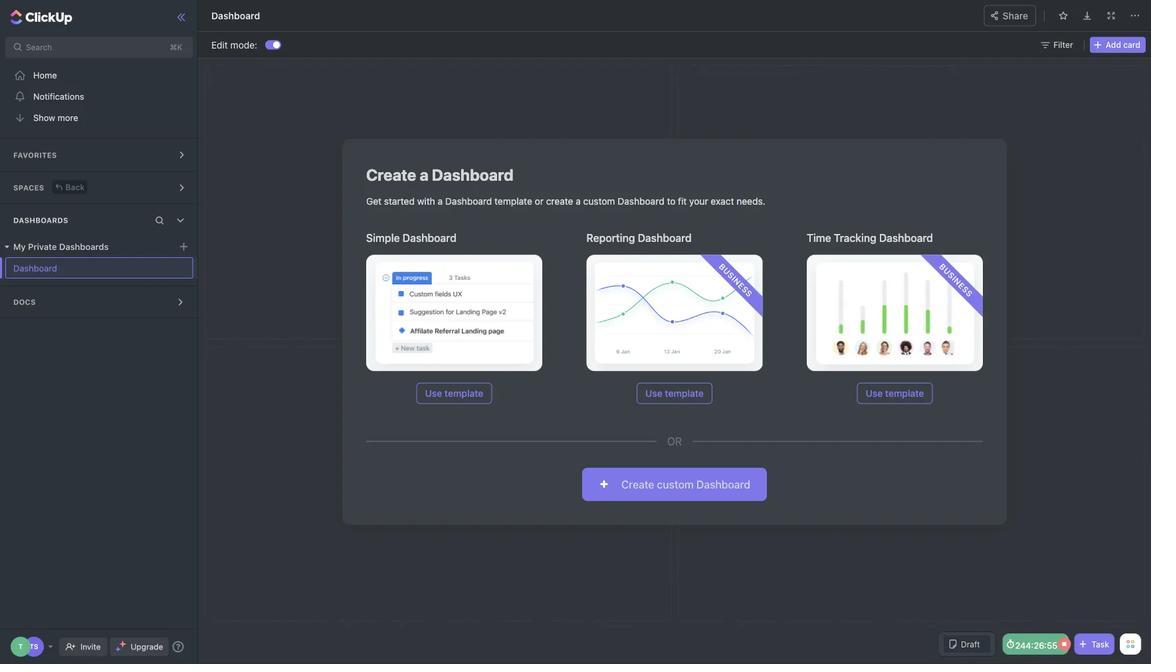 Task type: vqa. For each thing, say whether or not it's contained in the screenshot.
user group image inside 'sidebar' navigation
no



Task type: locate. For each thing, give the bounding box(es) containing it.
2 horizontal spatial use
[[866, 388, 883, 399]]

a right create
[[576, 196, 581, 207]]

simple
[[366, 232, 400, 244]]

Type dashboard name text field
[[5, 257, 193, 279]]

None text field
[[211, 7, 583, 24]]

show more
[[33, 113, 78, 123]]

create
[[366, 166, 416, 184], [621, 478, 654, 491]]

0 horizontal spatial use
[[425, 388, 442, 399]]

0 vertical spatial create
[[366, 166, 416, 184]]

sidebar navigation
[[0, 0, 201, 664]]

1 horizontal spatial create
[[621, 478, 654, 491]]

share button
[[984, 5, 1036, 26]]

create for create a dashboard
[[366, 166, 416, 184]]

home
[[33, 70, 57, 80]]

use for time
[[866, 388, 883, 399]]

13,
[[997, 6, 1008, 16]]

create a dashboard
[[366, 166, 514, 184]]

template for simple dashboard
[[445, 388, 484, 399]]

dashboard
[[432, 166, 514, 184], [445, 196, 492, 207], [618, 196, 665, 207], [403, 232, 457, 244], [638, 232, 692, 244], [879, 232, 933, 244], [697, 478, 751, 491]]

back
[[65, 182, 85, 192]]

or left create
[[535, 196, 544, 207]]

0 vertical spatial or
[[535, 196, 544, 207]]

1 vertical spatial custom
[[657, 478, 694, 491]]

notifications
[[33, 91, 84, 101]]

0 horizontal spatial create
[[366, 166, 416, 184]]

a right with
[[438, 196, 443, 207]]

1 horizontal spatial use
[[646, 388, 663, 399]]

nov 13, 2023 at 10:10 am
[[979, 6, 1080, 16]]

⌘k
[[170, 43, 182, 52]]

get started with a dashboard template or create a custom dashboard to fit your exact needs.
[[366, 196, 766, 207]]

spaces
[[13, 183, 44, 192]]

a up with
[[420, 166, 429, 184]]

3 use template button from the left
[[857, 383, 933, 404]]

upgrade
[[131, 642, 163, 651]]

search
[[26, 43, 52, 52]]

0 horizontal spatial use template
[[425, 388, 484, 399]]

custom
[[583, 196, 615, 207], [657, 478, 694, 491]]

0 vertical spatial custom
[[583, 196, 615, 207]]

use
[[425, 388, 442, 399], [646, 388, 663, 399], [866, 388, 883, 399]]

use template for time tracking dashboard
[[866, 388, 924, 399]]

1 horizontal spatial or
[[667, 435, 682, 448]]

1 horizontal spatial custom
[[657, 478, 694, 491]]

reporting
[[587, 232, 635, 244]]

1 vertical spatial create
[[621, 478, 654, 491]]

1 horizontal spatial use template button
[[637, 383, 713, 404]]

dashboards
[[13, 216, 68, 225]]

0 horizontal spatial or
[[535, 196, 544, 207]]

docs
[[13, 298, 36, 306]]

use template for simple dashboard
[[425, 388, 484, 399]]

1 horizontal spatial use template
[[646, 388, 704, 399]]

my private dashboards
[[13, 242, 109, 252]]

my
[[13, 242, 26, 252]]

3 use from the left
[[866, 388, 883, 399]]

or
[[535, 196, 544, 207], [667, 435, 682, 448]]

use template
[[425, 388, 484, 399], [646, 388, 704, 399], [866, 388, 924, 399]]

favorites
[[13, 151, 57, 160]]

template
[[495, 196, 532, 207], [445, 388, 484, 399], [665, 388, 704, 399], [885, 388, 924, 399]]

1 use template button from the left
[[417, 383, 492, 404]]

use template button for reporting dashboard
[[637, 383, 713, 404]]

create inside 'button'
[[621, 478, 654, 491]]

needs.
[[737, 196, 766, 207]]

dashboard inside 'button'
[[697, 478, 751, 491]]

244:26:55
[[1015, 640, 1058, 650]]

2 horizontal spatial use template button
[[857, 383, 933, 404]]

2 use template button from the left
[[637, 383, 713, 404]]

use template button
[[417, 383, 492, 404], [637, 383, 713, 404], [857, 383, 933, 404]]

t
[[18, 643, 23, 650]]

edit mode:
[[211, 39, 257, 50]]

1 use template from the left
[[425, 388, 484, 399]]

with
[[417, 196, 435, 207]]

use for reporting
[[646, 388, 663, 399]]

a
[[420, 166, 429, 184], [438, 196, 443, 207], [576, 196, 581, 207]]

1 vertical spatial or
[[667, 435, 682, 448]]

card
[[1124, 40, 1141, 50]]

nov
[[979, 6, 994, 16]]

reporting dashboard image
[[587, 255, 763, 371]]

filter button
[[1038, 37, 1079, 53]]

2 horizontal spatial use template
[[866, 388, 924, 399]]

private
[[28, 242, 57, 252]]

10:10
[[1044, 6, 1066, 16]]

or up create custom dashboard 'button' on the right bottom of the page
[[667, 435, 682, 448]]

1 use from the left
[[425, 388, 442, 399]]

0 horizontal spatial custom
[[583, 196, 615, 207]]

invite
[[80, 642, 101, 651]]

show
[[33, 113, 55, 123]]

add
[[1106, 40, 1121, 50]]

favorites button
[[0, 139, 198, 171]]

3 use template from the left
[[866, 388, 924, 399]]

create
[[546, 196, 573, 207]]

2 use from the left
[[646, 388, 663, 399]]

0 horizontal spatial use template button
[[417, 383, 492, 404]]

2 use template from the left
[[646, 388, 704, 399]]



Task type: describe. For each thing, give the bounding box(es) containing it.
create custom dashboard
[[621, 478, 751, 491]]

template for time tracking dashboard
[[885, 388, 924, 399]]

2023
[[1011, 6, 1032, 16]]

back link
[[52, 180, 87, 194]]

simple dashboard image
[[366, 255, 542, 371]]

get
[[366, 196, 382, 207]]

task
[[1092, 639, 1109, 649]]

create custom dashboard button
[[582, 468, 767, 501]]

time tracking dashboard
[[807, 232, 933, 244]]

am
[[1068, 6, 1080, 16]]

template for reporting dashboard
[[665, 388, 704, 399]]

1 horizontal spatial a
[[438, 196, 443, 207]]

clickup logo image
[[1089, 5, 1149, 17]]

upgrade link
[[110, 638, 169, 656]]

share
[[1003, 10, 1028, 21]]

simple dashboard
[[366, 232, 457, 244]]

at
[[1034, 6, 1042, 16]]

add card button
[[1090, 37, 1146, 53]]

time
[[807, 232, 831, 244]]

2 horizontal spatial a
[[576, 196, 581, 207]]

use for simple
[[425, 388, 442, 399]]

your
[[689, 196, 708, 207]]

filter button
[[1038, 37, 1079, 53]]

time tracking dashboard image
[[807, 255, 983, 371]]

add card
[[1106, 40, 1141, 50]]

fit
[[678, 196, 687, 207]]

create for create custom dashboard
[[621, 478, 654, 491]]

use template button for time tracking dashboard
[[857, 383, 933, 404]]

exact
[[711, 196, 734, 207]]

reporting dashboard
[[587, 232, 692, 244]]

notifications link
[[0, 86, 198, 107]]

custom inside 'button'
[[657, 478, 694, 491]]

started
[[384, 196, 415, 207]]

0 horizontal spatial a
[[420, 166, 429, 184]]

dashboards
[[59, 242, 109, 252]]

more
[[58, 113, 78, 123]]

ts
[[30, 643, 38, 650]]

edit
[[211, 39, 228, 50]]

use template button for simple dashboard
[[417, 383, 492, 404]]

sparkle svg 1 image
[[119, 641, 126, 647]]

tracking
[[834, 232, 877, 244]]

home link
[[0, 64, 198, 86]]

use template for reporting dashboard
[[646, 388, 704, 399]]

filter
[[1054, 40, 1073, 50]]

to
[[667, 196, 676, 207]]

sparkle svg 2 image
[[115, 647, 120, 652]]

mode:
[[230, 39, 257, 50]]



